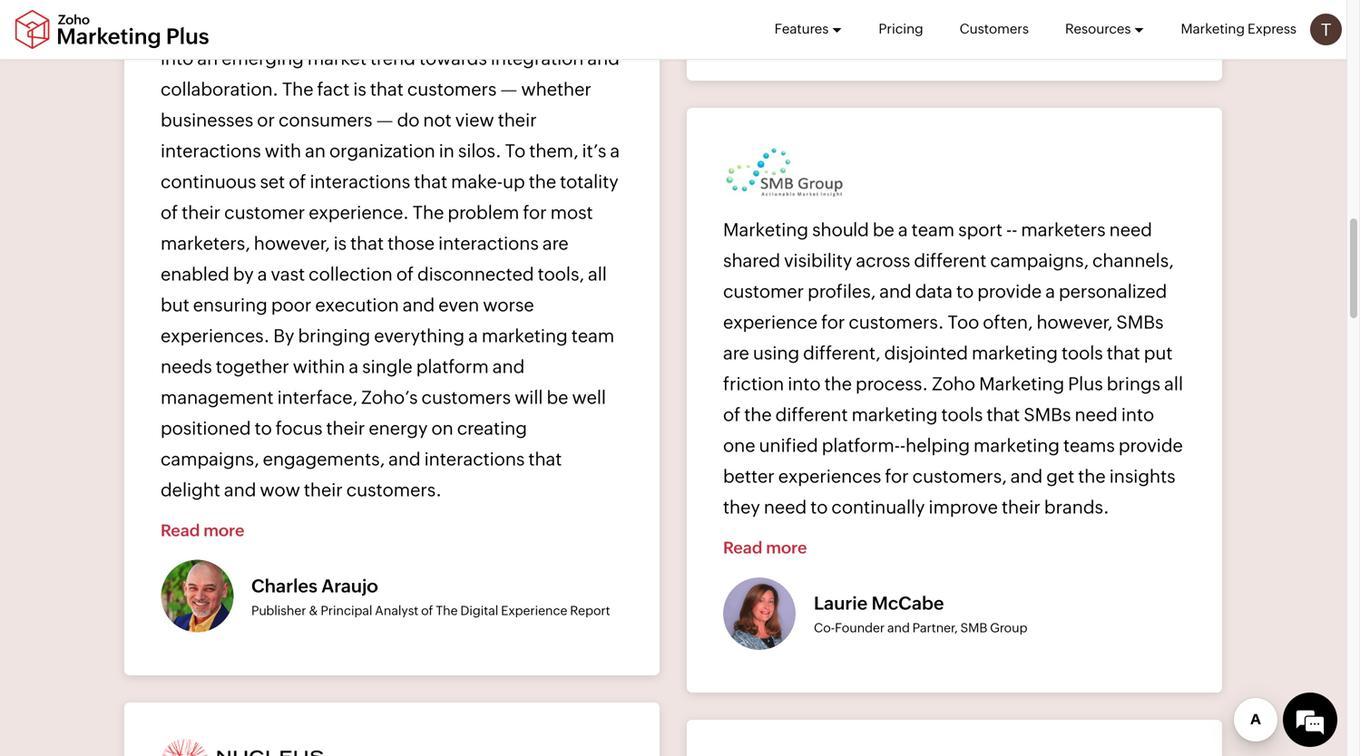 Task type: vqa. For each thing, say whether or not it's contained in the screenshot.
Enterprise Home
no



Task type: locate. For each thing, give the bounding box(es) containing it.
unified right one
[[759, 436, 818, 457]]

problem
[[448, 202, 519, 223]]

marketing up market
[[289, 17, 375, 38]]

zoho inside marketing should be a team sport -- marketers need shared visibility across different campaigns, channels, customer profiles, and data to provide a personalized experience for customers. too often, however, smbs are using different, disjointed marketing tools that put friction into the process. zoho marketing plus brings all of the different marketing tools that smbs need into one unified platform--helping marketing teams provide better experiences for customers, and get the insights they need to continually improve their brands.
[[932, 374, 975, 395]]

co-
[[814, 621, 835, 636]]

0 vertical spatial to
[[956, 281, 974, 302]]

need up channels,
[[1109, 220, 1152, 241]]

trend
[[370, 48, 415, 69]]

0 horizontal spatial tools
[[941, 405, 983, 426]]

but
[[161, 295, 189, 316]]

interactions down creating
[[424, 449, 525, 470]]

and
[[587, 48, 620, 69], [879, 281, 912, 302], [403, 295, 435, 316], [492, 357, 525, 378], [388, 449, 421, 470], [1010, 466, 1043, 487], [224, 480, 256, 501], [887, 621, 910, 636]]

a left 'single'
[[349, 357, 358, 378]]

&
[[900, 9, 910, 23], [309, 604, 318, 618]]

more down better
[[766, 539, 807, 558]]

a up across
[[898, 220, 908, 241]]

mccabe
[[872, 594, 944, 614]]

campaigns, down marketers
[[990, 251, 1089, 271]]

team inside with its unified marketing platform, zoho is tapping into an emerging market trend towards integration and collaboration. the fact is that customers — whether businesses or consumers — do not view their interactions with an organization in silos. to them, it's a continuous set of interactions that make-up the totality of their customer experience. the problem for most marketers, however, is that those interactions are enabled by a vast collection of disconnected tools, all but ensuring poor execution and even worse experiences. by bringing everything a marketing team needs together within a single platform and management interface, zoho's customers will be well positioned to focus their energy on creating campaigns, engagements, and interactions that delight and wow their customers.
[[571, 326, 614, 347]]

of inside read more charles araujo publisher & principal analyst of the digital experience report
[[421, 604, 433, 618]]

team inside marketing should be a team sport -- marketers need shared visibility across different campaigns, channels, customer profiles, and data to provide a personalized experience for customers. too often, however, smbs are using different, disjointed marketing tools that put friction into the process. zoho marketing plus brings all of the different marketing tools that smbs need into one unified platform--helping marketing teams provide better experiences for customers, and get the insights they need to continually improve their brands.
[[912, 220, 955, 241]]

1 vertical spatial all
[[1164, 374, 1183, 395]]

marketing inside marketing express link
[[1181, 21, 1245, 37]]

partner,
[[912, 621, 958, 636]]

— left do
[[376, 110, 393, 131]]

customer
[[224, 202, 305, 223], [723, 281, 804, 302]]

1 horizontal spatial for
[[821, 312, 845, 333]]

0 horizontal spatial all
[[588, 264, 607, 285]]

1 vertical spatial into
[[788, 374, 821, 395]]

2 vertical spatial marketing
[[979, 374, 1064, 395]]

read inside read more charles araujo publisher & principal analyst of the digital experience report
[[161, 522, 200, 540]]

a
[[610, 141, 620, 162], [898, 220, 908, 241], [257, 264, 267, 285], [1045, 281, 1055, 302], [468, 326, 478, 347], [349, 357, 358, 378]]

more for laurie
[[766, 539, 807, 558]]

marketing for marketing should be a team sport -- marketers need shared visibility across different campaigns, channels, customer profiles, and data to provide a personalized experience for customers. too often, however, smbs are using different, disjointed marketing tools that put friction into the process. zoho marketing plus brings all of the different marketing tools that smbs need into one unified platform--helping marketing teams provide better experiences for customers, and get the insights they need to continually improve their brands.
[[723, 220, 808, 241]]

1 horizontal spatial is
[[353, 79, 366, 100]]

0 vertical spatial marketing
[[1181, 21, 1245, 37]]

to inside with its unified marketing platform, zoho is tapping into an emerging market trend towards integration and collaboration. the fact is that customers — whether businesses or consumers — do not view their interactions with an organization in silos. to them, it's a continuous set of interactions that make-up the totality of their customer experience. the problem for most marketers, however, is that those interactions are enabled by a vast collection of disconnected tools, all but ensuring poor execution and even worse experiences. by bringing everything a marketing team needs together within a single platform and management interface, zoho's customers will be well positioned to focus their energy on creating campaigns, engagements, and interactions that delight and wow their customers.
[[255, 418, 272, 439]]

into
[[161, 48, 194, 69], [788, 374, 821, 395], [1121, 405, 1154, 426]]

research
[[912, 9, 967, 23]]

1 vertical spatial be
[[547, 388, 568, 408]]

1 vertical spatial —
[[376, 110, 393, 131]]

0 horizontal spatial marketing
[[723, 220, 808, 241]]

customers
[[407, 79, 497, 100], [421, 388, 511, 408]]

2 vertical spatial need
[[764, 497, 807, 518]]

experiences
[[778, 466, 881, 487]]

1 horizontal spatial zoho
[[932, 374, 975, 395]]

1 horizontal spatial an
[[305, 141, 326, 162]]

0 horizontal spatial zoho
[[460, 17, 504, 38]]

everything
[[374, 326, 465, 347]]

2 vertical spatial the
[[436, 604, 458, 618]]

zoho up towards
[[460, 17, 504, 38]]

to
[[505, 141, 526, 162]]

campaigns, inside with its unified marketing platform, zoho is tapping into an emerging market trend towards integration and collaboration. the fact is that customers — whether businesses or consumers — do not view their interactions with an organization in silos. to them, it's a continuous set of interactions that make-up the totality of their customer experience. the problem for most marketers, however, is that those interactions are enabled by a vast collection of disconnected tools, all but ensuring poor execution and even worse experiences. by bringing everything a marketing team needs together within a single platform and management interface, zoho's customers will be well positioned to focus their energy on creating campaigns, engagements, and interactions that delight and wow their customers.
[[161, 449, 259, 470]]

2 horizontal spatial marketing
[[1181, 21, 1245, 37]]

need right they
[[764, 497, 807, 518]]

that down trend
[[370, 79, 404, 100]]

0 vertical spatial all
[[588, 264, 607, 285]]

provide up "often," on the right of the page
[[977, 281, 1042, 302]]

smbs
[[1116, 312, 1164, 333], [1024, 405, 1071, 426]]

towards
[[419, 48, 487, 69]]

is up collection
[[334, 233, 347, 254]]

set
[[260, 172, 285, 192]]

read more laurie mccabe co-founder and partner, smb group
[[723, 539, 1027, 636]]

0 vertical spatial is
[[508, 17, 521, 38]]

0 vertical spatial campaigns,
[[990, 251, 1089, 271]]

1 vertical spatial campaigns,
[[161, 449, 259, 470]]

all right tools,
[[588, 264, 607, 285]]

for
[[523, 202, 547, 223], [821, 312, 845, 333], [885, 466, 909, 487]]

smbs up "put"
[[1116, 312, 1164, 333]]

0 horizontal spatial provide
[[977, 281, 1042, 302]]

to up too
[[956, 281, 974, 302]]

creating
[[457, 418, 527, 439]]

the up those
[[413, 202, 444, 223]]

put
[[1144, 343, 1173, 364]]

read inside the read more laurie mccabe co-founder and partner, smb group
[[723, 539, 762, 558]]

profiles,
[[808, 281, 876, 302]]

more
[[203, 522, 245, 540], [766, 539, 807, 558]]

1 vertical spatial marketing
[[723, 220, 808, 241]]

that down experience. in the top of the page
[[350, 233, 384, 254]]

into down using
[[788, 374, 821, 395]]

for left most
[[523, 202, 547, 223]]

however, down personalized
[[1037, 312, 1113, 333]]

0 horizontal spatial be
[[547, 388, 568, 408]]

0 vertical spatial —
[[500, 79, 517, 100]]

that up the brings
[[1107, 343, 1140, 364]]

be right will
[[547, 388, 568, 408]]

different
[[914, 251, 986, 271], [775, 405, 848, 426]]

however, up vast
[[254, 233, 330, 254]]

0 vertical spatial are
[[542, 233, 569, 254]]

1 horizontal spatial smbs
[[1116, 312, 1164, 333]]

all
[[588, 264, 607, 285], [1164, 374, 1183, 395]]

tools up plus
[[1061, 343, 1103, 364]]

0 vertical spatial customers.
[[849, 312, 944, 333]]

0 horizontal spatial &
[[309, 604, 318, 618]]

1 vertical spatial customers.
[[346, 480, 442, 501]]

0 horizontal spatial read
[[161, 522, 200, 540]]

emerging
[[222, 48, 304, 69]]

together
[[216, 357, 289, 378]]

customers
[[960, 21, 1029, 37]]

1 horizontal spatial marketing
[[979, 374, 1064, 395]]

charles
[[251, 576, 317, 597]]

be inside marketing should be a team sport -- marketers need shared visibility across different campaigns, channels, customer profiles, and data to provide a personalized experience for customers. too often, however, smbs are using different, disjointed marketing tools that put friction into the process. zoho marketing plus brings all of the different marketing tools that smbs need into one unified platform--helping marketing teams provide better experiences for customers, and get the insights they need to continually improve their brands.
[[873, 220, 894, 241]]

all down "put"
[[1164, 374, 1183, 395]]

platform,
[[379, 17, 457, 38]]

0 vertical spatial tools
[[1061, 343, 1103, 364]]

1 horizontal spatial customers.
[[849, 312, 944, 333]]

tools up helping
[[941, 405, 983, 426]]

customers. up disjointed
[[849, 312, 944, 333]]

0 horizontal spatial read more link
[[161, 522, 245, 554]]

laurie
[[814, 594, 868, 614]]

are inside with its unified marketing platform, zoho is tapping into an emerging market trend towards integration and collaboration. the fact is that customers — whether businesses or consumers — do not view their interactions with an organization in silos. to them, it's a continuous set of interactions that make-up the totality of their customer experience. the problem for most marketers, however, is that those interactions are enabled by a vast collection of disconnected tools, all but ensuring poor execution and even worse experiences. by bringing everything a marketing team needs together within a single platform and management interface, zoho's customers will be well positioned to focus their energy on creating campaigns, engagements, and interactions that delight and wow their customers.
[[542, 233, 569, 254]]

0 horizontal spatial an
[[197, 48, 218, 69]]

of
[[289, 172, 306, 192], [161, 202, 178, 223], [396, 264, 414, 285], [723, 405, 741, 426], [421, 604, 433, 618]]

read more link down delight
[[161, 522, 245, 554]]

of down those
[[396, 264, 414, 285]]

platform
[[416, 357, 489, 378]]

0 horizontal spatial —
[[376, 110, 393, 131]]

1 horizontal spatial provide
[[1119, 436, 1183, 457]]

2 horizontal spatial is
[[508, 17, 521, 38]]

is up integration
[[508, 17, 521, 38]]

1 vertical spatial for
[[821, 312, 845, 333]]

0 vertical spatial unified
[[227, 17, 286, 38]]

the right up
[[529, 172, 556, 192]]

1 horizontal spatial all
[[1164, 374, 1183, 395]]

focus
[[276, 418, 322, 439]]

interactions
[[161, 141, 261, 162], [310, 172, 410, 192], [438, 233, 539, 254], [424, 449, 525, 470]]

group
[[990, 621, 1027, 636]]

it's
[[582, 141, 606, 162]]

an right with
[[305, 141, 326, 162]]

the left fact
[[282, 79, 313, 100]]

a right 'by'
[[257, 264, 267, 285]]

marketing for marketing express
[[1181, 21, 1245, 37]]

0 horizontal spatial to
[[255, 418, 272, 439]]

-
[[1006, 220, 1012, 241], [1012, 220, 1017, 241], [900, 436, 906, 457]]

1 horizontal spatial into
[[788, 374, 821, 395]]

& left the research
[[900, 9, 910, 23]]

read more link down they
[[723, 539, 807, 571]]

0 vertical spatial however,
[[254, 233, 330, 254]]

within
[[293, 357, 345, 378]]

customer up experience
[[723, 281, 804, 302]]

team
[[912, 220, 955, 241], [571, 326, 614, 347]]

and left wow
[[224, 480, 256, 501]]

channels,
[[1092, 251, 1174, 271]]

be inside with its unified marketing platform, zoho is tapping into an emerging market trend towards integration and collaboration. the fact is that customers — whether businesses or consumers — do not view their interactions with an organization in silos. to them, it's a continuous set of interactions that make-up the totality of their customer experience. the problem for most marketers, however, is that those interactions are enabled by a vast collection of disconnected tools, all but ensuring poor execution and even worse experiences. by bringing everything a marketing team needs together within a single platform and management interface, zoho's customers will be well positioned to focus their energy on creating campaigns, engagements, and interactions that delight and wow their customers.
[[547, 388, 568, 408]]

unified
[[227, 17, 286, 38], [759, 436, 818, 457]]

tools
[[1061, 343, 1103, 364], [941, 405, 983, 426]]

1 horizontal spatial to
[[810, 497, 828, 518]]

and up everything
[[403, 295, 435, 316]]

0 horizontal spatial is
[[334, 233, 347, 254]]

a left personalized
[[1045, 281, 1055, 302]]

and left get
[[1010, 466, 1043, 487]]

be up across
[[873, 220, 894, 241]]

their left brands.
[[1002, 497, 1041, 518]]

are inside marketing should be a team sport -- marketers need shared visibility across different campaigns, channels, customer profiles, and data to provide a personalized experience for customers. too often, however, smbs are using different, disjointed marketing tools that put friction into the process. zoho marketing plus brings all of the different marketing tools that smbs need into one unified platform--helping marketing teams provide better experiences for customers, and get the insights they need to continually improve their brands.
[[723, 343, 749, 364]]

0 vertical spatial be
[[873, 220, 894, 241]]

however, inside marketing should be a team sport -- marketers need shared visibility across different campaigns, channels, customer profiles, and data to provide a personalized experience for customers. too often, however, smbs are using different, disjointed marketing tools that put friction into the process. zoho marketing plus brings all of the different marketing tools that smbs need into one unified platform--helping marketing teams provide better experiences for customers, and get the insights they need to continually improve their brands.
[[1037, 312, 1113, 333]]

that down 'in'
[[414, 172, 447, 192]]

those
[[387, 233, 435, 254]]

1 vertical spatial unified
[[759, 436, 818, 457]]

customers. inside with its unified marketing platform, zoho is tapping into an emerging market trend towards integration and collaboration. the fact is that customers — whether businesses or consumers — do not view their interactions with an organization in silos. to them, it's a continuous set of interactions that make-up the totality of their customer experience. the problem for most marketers, however, is that those interactions are enabled by a vast collection of disconnected tools, all but ensuring poor execution and even worse experiences. by bringing everything a marketing team needs together within a single platform and management interface, zoho's customers will be well positioned to focus their energy on creating campaigns, engagements, and interactions that delight and wow their customers.
[[346, 480, 442, 501]]

and inside the read more laurie mccabe co-founder and partner, smb group
[[887, 621, 910, 636]]

1 vertical spatial zoho
[[932, 374, 975, 395]]

0 vertical spatial zoho
[[460, 17, 504, 38]]

provide up insights
[[1119, 436, 1183, 457]]

0 horizontal spatial for
[[523, 202, 547, 223]]

the inside with its unified marketing platform, zoho is tapping into an emerging market trend towards integration and collaboration. the fact is that customers — whether businesses or consumers — do not view their interactions with an organization in silos. to them, it's a continuous set of interactions that make-up the totality of their customer experience. the problem for most marketers, however, is that those interactions are enabled by a vast collection of disconnected tools, all but ensuring poor execution and even worse experiences. by bringing everything a marketing team needs together within a single platform and management interface, zoho's customers will be well positioned to focus their energy on creating campaigns, engagements, and interactions that delight and wow their customers.
[[529, 172, 556, 192]]

0 vertical spatial team
[[912, 220, 955, 241]]

and down the energy
[[388, 449, 421, 470]]

team up well
[[571, 326, 614, 347]]

& left the principal
[[309, 604, 318, 618]]

1 vertical spatial the
[[413, 202, 444, 223]]

marketing down "often," on the right of the page
[[979, 374, 1064, 395]]

to left the focus
[[255, 418, 272, 439]]

—
[[500, 79, 517, 100], [376, 110, 393, 131]]

marketing should be a team sport -- marketers need shared visibility across different campaigns, channels, customer profiles, and data to provide a personalized experience for customers. too often, however, smbs are using different, disjointed marketing tools that put friction into the process. zoho marketing plus brings all of the different marketing tools that smbs need into one unified platform--helping marketing teams provide better experiences for customers, and get the insights they need to continually improve their brands.
[[723, 220, 1183, 518]]

is
[[508, 17, 521, 38], [353, 79, 366, 100], [334, 233, 347, 254]]

are up tools,
[[542, 233, 569, 254]]

are up 'friction'
[[723, 343, 749, 364]]

1 vertical spatial need
[[1075, 405, 1118, 426]]

too
[[948, 312, 979, 333]]

friction
[[723, 374, 784, 395]]

1 vertical spatial customer
[[723, 281, 804, 302]]

0 horizontal spatial unified
[[227, 17, 286, 38]]

0 horizontal spatial different
[[775, 405, 848, 426]]

1 vertical spatial &
[[309, 604, 318, 618]]

the down different,
[[824, 374, 852, 395]]

1 horizontal spatial however,
[[1037, 312, 1113, 333]]

0 vertical spatial for
[[523, 202, 547, 223]]

and down mccabe
[[887, 621, 910, 636]]

helping
[[906, 436, 970, 457]]

1 horizontal spatial tools
[[1061, 343, 1103, 364]]

more down delight
[[203, 522, 245, 540]]

0 vertical spatial customer
[[224, 202, 305, 223]]

the
[[529, 172, 556, 192], [824, 374, 852, 395], [744, 405, 772, 426], [1078, 466, 1106, 487]]

read for laurie
[[723, 539, 762, 558]]

however, inside with its unified marketing platform, zoho is tapping into an emerging market trend towards integration and collaboration. the fact is that customers — whether businesses or consumers — do not view their interactions with an organization in silos. to them, it's a continuous set of interactions that make-up the totality of their customer experience. the problem for most marketers, however, is that those interactions are enabled by a vast collection of disconnected tools, all but ensuring poor execution and even worse experiences. by bringing everything a marketing team needs together within a single platform and management interface, zoho's customers will be well positioned to focus their energy on creating campaigns, engagements, and interactions that delight and wow their customers.
[[254, 233, 330, 254]]

across
[[856, 251, 910, 271]]

even
[[438, 295, 479, 316]]

into down the brings
[[1121, 405, 1154, 426]]

2 horizontal spatial to
[[956, 281, 974, 302]]

1 vertical spatial is
[[353, 79, 366, 100]]

of up one
[[723, 405, 741, 426]]

1 vertical spatial are
[[723, 343, 749, 364]]

unified inside with its unified marketing platform, zoho is tapping into an emerging market trend towards integration and collaboration. the fact is that customers — whether businesses or consumers — do not view their interactions with an organization in silos. to them, it's a continuous set of interactions that make-up the totality of their customer experience. the problem for most marketers, however, is that those interactions are enabled by a vast collection of disconnected tools, all but ensuring poor execution and even worse experiences. by bringing everything a marketing team needs together within a single platform and management interface, zoho's customers will be well positioned to focus their energy on creating campaigns, engagements, and interactions that delight and wow their customers.
[[227, 17, 286, 38]]

continually
[[831, 497, 925, 518]]

into down with
[[161, 48, 194, 69]]

different up data
[[914, 251, 986, 271]]

of right analyst
[[421, 604, 433, 618]]

unified up emerging
[[227, 17, 286, 38]]

customers down platform
[[421, 388, 511, 408]]

vice
[[814, 9, 840, 23]]

to down 'experiences'
[[810, 497, 828, 518]]

— down integration
[[500, 79, 517, 100]]

1 horizontal spatial be
[[873, 220, 894, 241]]

read down delight
[[161, 522, 200, 540]]

for down profiles,
[[821, 312, 845, 333]]

be
[[873, 220, 894, 241], [547, 388, 568, 408]]

0 horizontal spatial smbs
[[1024, 405, 1071, 426]]

0 horizontal spatial customers.
[[346, 480, 442, 501]]

0 horizontal spatial more
[[203, 522, 245, 540]]

customers.
[[849, 312, 944, 333], [346, 480, 442, 501]]

that up customers,
[[987, 405, 1020, 426]]

0 horizontal spatial are
[[542, 233, 569, 254]]

of up 'marketers,'
[[161, 202, 178, 223]]

0 horizontal spatial team
[[571, 326, 614, 347]]

0 vertical spatial into
[[161, 48, 194, 69]]

execution
[[315, 295, 399, 316]]

vast
[[271, 264, 305, 285]]

1 horizontal spatial team
[[912, 220, 955, 241]]

team left 'sport'
[[912, 220, 955, 241]]

unified inside marketing should be a team sport -- marketers need shared visibility across different campaigns, channels, customer profiles, and data to provide a personalized experience for customers. too often, however, smbs are using different, disjointed marketing tools that put friction into the process. zoho marketing plus brings all of the different marketing tools that smbs need into one unified platform--helping marketing teams provide better experiences for customers, and get the insights they need to continually improve their brands.
[[759, 436, 818, 457]]

more inside read more charles araujo publisher & principal analyst of the digital experience report
[[203, 522, 245, 540]]

their up 'marketers,'
[[182, 202, 221, 223]]

need up teams
[[1075, 405, 1118, 426]]

they
[[723, 497, 760, 518]]

2 vertical spatial into
[[1121, 405, 1154, 426]]

up
[[503, 172, 525, 192]]

the left digital
[[436, 604, 458, 618]]

their
[[498, 110, 537, 131], [182, 202, 221, 223], [326, 418, 365, 439], [304, 480, 343, 501], [1002, 497, 1041, 518]]

1 vertical spatial different
[[775, 405, 848, 426]]

more for charles
[[203, 522, 245, 540]]

plus
[[1068, 374, 1103, 395]]

an down its
[[197, 48, 218, 69]]

campaigns, down positioned
[[161, 449, 259, 470]]

not
[[423, 110, 452, 131]]

1 horizontal spatial different
[[914, 251, 986, 271]]

marketing down "often," on the right of the page
[[972, 343, 1058, 364]]

experience
[[501, 604, 567, 618]]

1 horizontal spatial campaigns,
[[990, 251, 1089, 271]]

tools,
[[538, 264, 584, 285]]

customer down set
[[224, 202, 305, 223]]

totality
[[560, 172, 618, 192]]

are
[[542, 233, 569, 254], [723, 343, 749, 364]]

1 vertical spatial to
[[255, 418, 272, 439]]

interactions up continuous
[[161, 141, 261, 162]]

marketing left express
[[1181, 21, 1245, 37]]

zoho inside with its unified marketing platform, zoho is tapping into an emerging market trend towards integration and collaboration. the fact is that customers — whether businesses or consumers — do not view their interactions with an organization in silos. to them, it's a continuous set of interactions that make-up the totality of their customer experience. the problem for most marketers, however, is that those interactions are enabled by a vast collection of disconnected tools, all but ensuring poor execution and even worse experiences. by bringing everything a marketing team needs together within a single platform and management interface, zoho's customers will be well positioned to focus their energy on creating campaigns, engagements, and interactions that delight and wow their customers.
[[460, 17, 504, 38]]

resources
[[1065, 21, 1131, 37]]

1 vertical spatial an
[[305, 141, 326, 162]]

1 horizontal spatial are
[[723, 343, 749, 364]]

more inside the read more laurie mccabe co-founder and partner, smb group
[[766, 539, 807, 558]]

marketing up shared
[[723, 220, 808, 241]]

smbs down plus
[[1024, 405, 1071, 426]]

2 vertical spatial for
[[885, 466, 909, 487]]

0 horizontal spatial customer
[[224, 202, 305, 223]]

is right fact
[[353, 79, 366, 100]]

for up continually
[[885, 466, 909, 487]]

marketing down worse
[[482, 326, 568, 347]]

customers. down the energy
[[346, 480, 442, 501]]

campaigns,
[[990, 251, 1089, 271], [161, 449, 259, 470]]

analyst
[[375, 604, 418, 618]]

management
[[161, 388, 274, 408]]

2 horizontal spatial for
[[885, 466, 909, 487]]

ventana
[[1022, 9, 1070, 23]]

0 horizontal spatial however,
[[254, 233, 330, 254]]



Task type: describe. For each thing, give the bounding box(es) containing it.
marketers,
[[161, 233, 250, 254]]

the down teams
[[1078, 466, 1106, 487]]

& inside read more charles araujo publisher & principal analyst of the digital experience report
[[309, 604, 318, 618]]

get
[[1046, 466, 1074, 487]]

in
[[439, 141, 454, 162]]

founder
[[835, 621, 885, 636]]

1 horizontal spatial read more link
[[723, 539, 807, 571]]

all inside marketing should be a team sport -- marketers need shared visibility across different campaigns, channels, customer profiles, and data to provide a personalized experience for customers. too often, however, smbs are using different, disjointed marketing tools that put friction into the process. zoho marketing plus brings all of the different marketing tools that smbs need into one unified platform--helping marketing teams provide better experiences for customers, and get the insights they need to continually improve their brands.
[[1164, 374, 1183, 395]]

zoho marketingplus logo image
[[14, 10, 211, 49]]

integration
[[491, 48, 584, 69]]

teams
[[1063, 436, 1115, 457]]

their down engagements,
[[304, 480, 343, 501]]

enabled
[[161, 264, 229, 285]]

bringing
[[298, 326, 370, 347]]

better
[[723, 466, 775, 487]]

and down tapping
[[587, 48, 620, 69]]

digital
[[460, 604, 498, 618]]

their up to
[[498, 110, 537, 131]]

marketing express
[[1181, 21, 1297, 37]]

continuous
[[161, 172, 256, 192]]

marketers
[[1021, 220, 1106, 241]]

should
[[812, 220, 869, 241]]

platform-
[[822, 436, 900, 457]]

on
[[431, 418, 453, 439]]

marketing up get
[[974, 436, 1060, 457]]

all inside with its unified marketing platform, zoho is tapping into an emerging market trend towards integration and collaboration. the fact is that customers — whether businesses or consumers — do not view their interactions with an organization in silos. to them, it's a continuous set of interactions that make-up the totality of their customer experience. the problem for most marketers, however, is that those interactions are enabled by a vast collection of disconnected tools, all but ensuring poor execution and even worse experiences. by bringing everything a marketing team needs together within a single platform and management interface, zoho's customers will be well positioned to focus their energy on creating campaigns, engagements, and interactions that delight and wow their customers.
[[588, 264, 607, 285]]

smb
[[960, 621, 987, 636]]

research.
[[1072, 9, 1131, 23]]

by
[[233, 264, 254, 285]]

them,
[[529, 141, 578, 162]]

delight
[[161, 480, 220, 501]]

0 vertical spatial provide
[[977, 281, 1042, 302]]

ensuring
[[193, 295, 268, 316]]

one
[[723, 436, 755, 457]]

disjointed
[[884, 343, 968, 364]]

and down across
[[879, 281, 912, 302]]

customers,
[[912, 466, 1007, 487]]

customers link
[[960, 0, 1029, 58]]

araujo
[[321, 576, 378, 597]]

0 vertical spatial need
[[1109, 220, 1152, 241]]

view
[[455, 110, 494, 131]]

1 horizontal spatial &
[[900, 9, 910, 23]]

features link
[[774, 0, 842, 58]]

with
[[265, 141, 301, 162]]

using
[[753, 343, 799, 364]]

make-
[[451, 172, 503, 192]]

sport
[[958, 220, 1002, 241]]

the inside read more charles araujo publisher & principal analyst of the digital experience report
[[436, 604, 458, 618]]

campaigns, inside marketing should be a team sport -- marketers need shared visibility across different campaigns, channels, customer profiles, and data to provide a personalized experience for customers. too often, however, smbs are using different, disjointed marketing tools that put friction into the process. zoho marketing plus brings all of the different marketing tools that smbs need into one unified platform--helping marketing teams provide better experiences for customers, and get the insights they need to continually improve their brands.
[[990, 251, 1089, 271]]

with
[[161, 17, 200, 38]]

that down will
[[528, 449, 562, 470]]

data
[[915, 281, 953, 302]]

1 vertical spatial tools
[[941, 405, 983, 426]]

often,
[[983, 312, 1033, 333]]

into inside with its unified marketing platform, zoho is tapping into an emerging market trend towards integration and collaboration. the fact is that customers — whether businesses or consumers — do not view their interactions with an organization in silos. to them, it's a continuous set of interactions that make-up the totality of their customer experience. the problem for most marketers, however, is that those interactions are enabled by a vast collection of disconnected tools, all but ensuring poor execution and even worse experiences. by bringing everything a marketing team needs together within a single platform and management interface, zoho's customers will be well positioned to focus their energy on creating campaigns, engagements, and interactions that delight and wow their customers.
[[161, 48, 194, 69]]

for inside with its unified marketing platform, zoho is tapping into an emerging market trend towards integration and collaboration. the fact is that customers — whether businesses or consumers — do not view their interactions with an organization in silos. to them, it's a continuous set of interactions that make-up the totality of their customer experience. the problem for most marketers, however, is that those interactions are enabled by a vast collection of disconnected tools, all but ensuring poor execution and even worse experiences. by bringing everything a marketing team needs together within a single platform and management interface, zoho's customers will be well positioned to focus their energy on creating campaigns, engagements, and interactions that delight and wow their customers.
[[523, 202, 547, 223]]

of inside marketing should be a team sport -- marketers need shared visibility across different campaigns, channels, customer profiles, and data to provide a personalized experience for customers. too often, however, smbs are using different, disjointed marketing tools that put friction into the process. zoho marketing plus brings all of the different marketing tools that smbs need into one unified platform--helping marketing teams provide better experiences for customers, and get the insights they need to continually improve their brands.
[[723, 405, 741, 426]]

president
[[842, 9, 898, 23]]

1 horizontal spatial —
[[500, 79, 517, 100]]

organization
[[329, 141, 435, 162]]

features
[[774, 21, 829, 37]]

consumers
[[278, 110, 372, 131]]

poor
[[271, 295, 311, 316]]

visibility
[[784, 251, 852, 271]]

terry turtle image
[[1310, 14, 1342, 45]]

0 vertical spatial smbs
[[1116, 312, 1164, 333]]

energy
[[369, 418, 428, 439]]

customers. inside marketing should be a team sport -- marketers need shared visibility across different campaigns, channels, customer profiles, and data to provide a personalized experience for customers. too often, however, smbs are using different, disjointed marketing tools that put friction into the process. zoho marketing plus brings all of the different marketing tools that smbs need into one unified platform--helping marketing teams provide better experiences for customers, and get the insights they need to continually improve their brands.
[[849, 312, 944, 333]]

collaboration.
[[161, 79, 278, 100]]

their inside marketing should be a team sport -- marketers need shared visibility across different campaigns, channels, customer profiles, and data to provide a personalized experience for customers. too often, however, smbs are using different, disjointed marketing tools that put friction into the process. zoho marketing plus brings all of the different marketing tools that smbs need into one unified platform--helping marketing teams provide better experiences for customers, and get the insights they need to continually improve their brands.
[[1002, 497, 1041, 518]]

interactions down problem at the top left of page
[[438, 233, 539, 254]]

market
[[307, 48, 367, 69]]

most
[[550, 202, 593, 223]]

with its unified marketing platform, zoho is tapping into an emerging market trend towards integration and collaboration. the fact is that customers — whether businesses or consumers — do not view their interactions with an organization in silos. to them, it's a continuous set of interactions that make-up the totality of their customer experience. the problem for most marketers, however, is that those interactions are enabled by a vast collection of disconnected tools, all but ensuring poor execution and even worse experiences. by bringing everything a marketing team needs together within a single platform and management interface, zoho's customers will be well positioned to focus their energy on creating campaigns, engagements, and interactions that delight and wow their customers.
[[161, 17, 620, 501]]

experience.
[[309, 202, 409, 223]]

by
[[273, 326, 294, 347]]

interactions up experience. in the top of the page
[[310, 172, 410, 192]]

the down 'friction'
[[744, 405, 772, 426]]

a down even
[[468, 326, 478, 347]]

read more charles araujo publisher & principal analyst of the digital experience report
[[161, 522, 610, 618]]

process.
[[856, 374, 928, 395]]

fact
[[317, 79, 350, 100]]

customer inside with its unified marketing platform, zoho is tapping into an emerging market trend towards integration and collaboration. the fact is that customers — whether businesses or consumers — do not view their interactions with an organization in silos. to them, it's a continuous set of interactions that make-up the totality of their customer experience. the problem for most marketers, however, is that those interactions are enabled by a vast collection of disconnected tools, all but ensuring poor execution and even worse experiences. by bringing everything a marketing team needs together within a single platform and management interface, zoho's customers will be well positioned to focus their energy on creating campaigns, engagements, and interactions that delight and wow their customers.
[[224, 202, 305, 223]]

engagements,
[[263, 449, 385, 470]]

0 vertical spatial the
[[282, 79, 313, 100]]

zoho's
[[361, 388, 418, 408]]

their up engagements,
[[326, 418, 365, 439]]

0 vertical spatial customers
[[407, 79, 497, 100]]

well
[[572, 388, 606, 408]]

marketing down "process."
[[852, 405, 938, 426]]

positioned
[[161, 418, 251, 439]]

do
[[397, 110, 420, 131]]

vice president & research director, ventana research.
[[814, 9, 1131, 23]]

read for charles
[[161, 522, 200, 540]]

pricing link
[[879, 0, 923, 58]]

1 vertical spatial customers
[[421, 388, 511, 408]]

pricing
[[879, 21, 923, 37]]

1 vertical spatial provide
[[1119, 436, 1183, 457]]

silos.
[[458, 141, 501, 162]]

businesses
[[161, 110, 253, 131]]

1 vertical spatial smbs
[[1024, 405, 1071, 426]]

wow
[[260, 480, 300, 501]]

brands.
[[1044, 497, 1109, 518]]

principal
[[321, 604, 372, 618]]

marketing express link
[[1181, 0, 1297, 58]]

whether
[[521, 79, 591, 100]]

express
[[1248, 21, 1297, 37]]

2 vertical spatial to
[[810, 497, 828, 518]]

2 vertical spatial is
[[334, 233, 347, 254]]

0 vertical spatial an
[[197, 48, 218, 69]]

its
[[203, 17, 223, 38]]

disconnected
[[417, 264, 534, 285]]

0 vertical spatial different
[[914, 251, 986, 271]]

and up will
[[492, 357, 525, 378]]

a right it's
[[610, 141, 620, 162]]

of right set
[[289, 172, 306, 192]]

customer inside marketing should be a team sport -- marketers need shared visibility across different campaigns, channels, customer profiles, and data to provide a personalized experience for customers. too often, however, smbs are using different, disjointed marketing tools that put friction into the process. zoho marketing plus brings all of the different marketing tools that smbs need into one unified platform--helping marketing teams provide better experiences for customers, and get the insights they need to continually improve their brands.
[[723, 281, 804, 302]]

2 horizontal spatial into
[[1121, 405, 1154, 426]]



